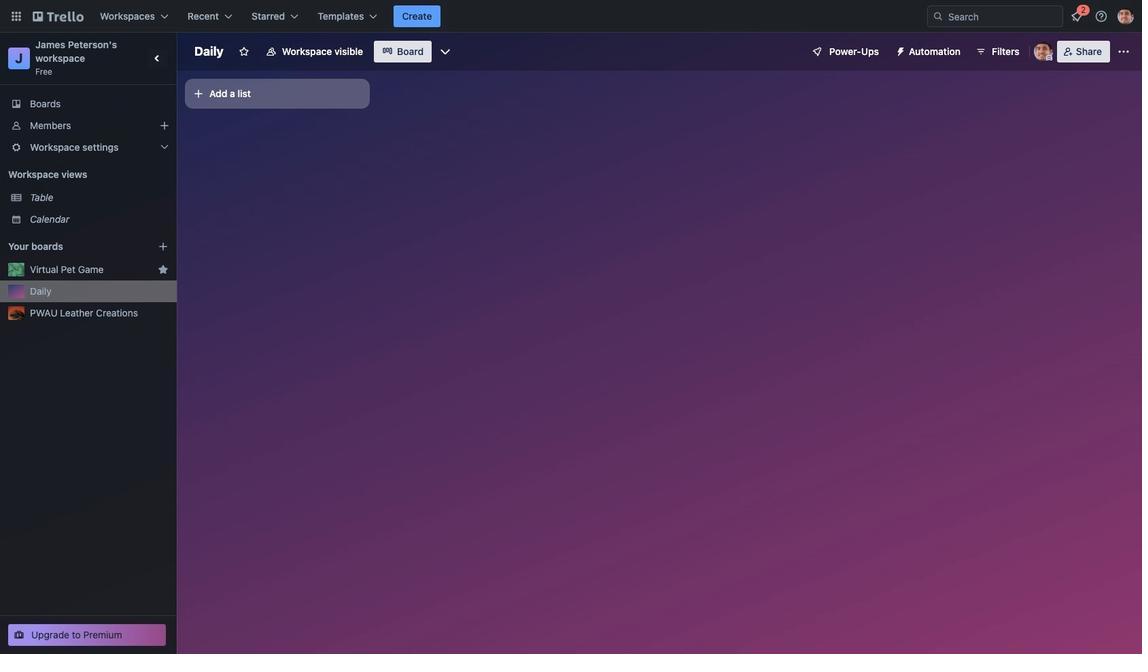 Task type: vqa. For each thing, say whether or not it's contained in the screenshot.
the right James Peterson (Jamespeterson93) icon
yes



Task type: describe. For each thing, give the bounding box(es) containing it.
star or unstar board image
[[239, 46, 249, 57]]

sm image
[[890, 41, 909, 60]]

workspace navigation collapse icon image
[[148, 49, 167, 68]]

open information menu image
[[1095, 10, 1109, 23]]

2 notifications image
[[1069, 8, 1085, 24]]

primary element
[[0, 0, 1143, 33]]

Board name text field
[[188, 41, 230, 63]]

james peterson (jamespeterson93) image
[[1034, 42, 1053, 61]]

starred icon image
[[158, 265, 169, 275]]

Search field
[[944, 7, 1063, 26]]



Task type: locate. For each thing, give the bounding box(es) containing it.
james peterson (jamespeterson93) image
[[1118, 8, 1134, 24]]

add board image
[[158, 241, 169, 252]]

this member is an admin of this board. image
[[1047, 55, 1053, 61]]

customize views image
[[439, 45, 452, 58]]

back to home image
[[33, 5, 84, 27]]

show menu image
[[1117, 45, 1131, 58]]

search image
[[933, 11, 944, 22]]

your boards with 3 items element
[[8, 239, 137, 255]]



